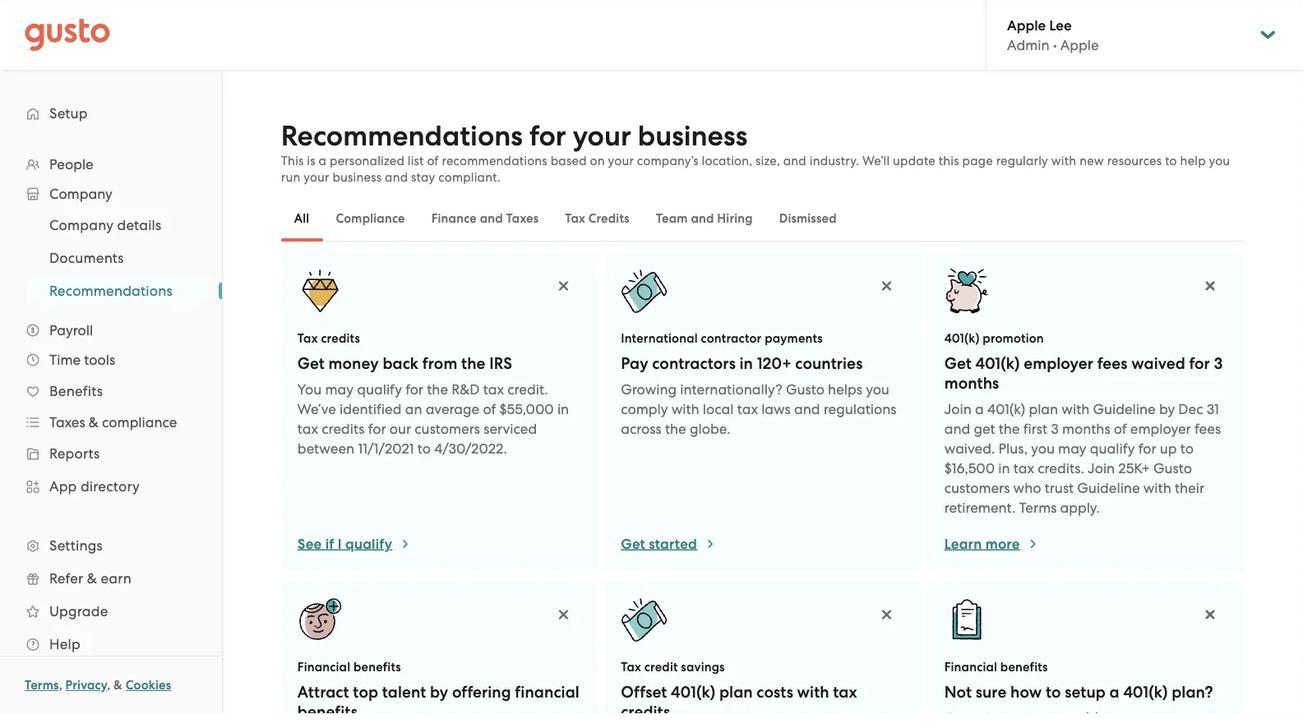 Task type: locate. For each thing, give the bounding box(es) containing it.
guideline down waived on the right
[[1094, 401, 1156, 418]]

company inside "link"
[[49, 217, 114, 234]]

compliance
[[102, 415, 177, 431]]

plan up first
[[1029, 401, 1059, 418]]

to right up on the bottom right of the page
[[1181, 441, 1194, 457]]

401(k) inside the financial benefits not sure how to setup a 401(k) plan?
[[1124, 683, 1168, 702]]

0 horizontal spatial in
[[558, 401, 569, 418]]

customers inside "join a 401(k) plan with guideline by dec 31 and get the first 3 months of employer fees waived. plus, you may qualify for up to $16,500 in tax credits. join 25k+ gusto customers who trust guideline with their retirement. terms apply."
[[945, 480, 1010, 497]]

, left privacy
[[59, 679, 62, 693]]

for right waived on the right
[[1190, 354, 1211, 373]]

customers
[[415, 421, 480, 438], [945, 480, 1010, 497]]

may
[[325, 382, 354, 398], [1059, 441, 1087, 457]]

plan inside tax credit savings offset 401(k) plan costs with tax credits
[[720, 683, 753, 702]]

months up the credits.
[[1063, 421, 1111, 438]]

0 vertical spatial apple
[[1008, 17, 1046, 34]]

0 horizontal spatial gusto
[[786, 382, 825, 398]]

2 financial from the left
[[945, 661, 998, 675]]

join
[[945, 401, 972, 418], [1088, 461, 1116, 477]]

1 horizontal spatial taxes
[[506, 211, 539, 226]]

guideline down 25k+
[[1078, 480, 1141, 497]]

0 vertical spatial qualify
[[357, 382, 402, 398]]

with up globe.
[[672, 401, 700, 418]]

1 vertical spatial months
[[1063, 421, 1111, 438]]

may inside you may qualify for the r&d tax credit. we've identified an average of $55,000 in tax credits for our customers serviced between 11/1/2021 to 4/30/2022.
[[325, 382, 354, 398]]

0 vertical spatial recommendations
[[281, 120, 523, 153]]

3 inside "join a 401(k) plan with guideline by dec 31 and get the first 3 months of employer fees waived. plus, you may qualify for up to $16,500 in tax credits. join 25k+ gusto customers who trust guideline with their retirement. terms apply."
[[1051, 421, 1059, 438]]

a up the get
[[976, 401, 984, 418]]

company up documents
[[49, 217, 114, 234]]

plan
[[1029, 401, 1059, 418], [720, 683, 753, 702]]

compliance
[[336, 211, 405, 226]]

offset
[[621, 683, 667, 702]]

admin
[[1008, 37, 1050, 53]]

0 horizontal spatial business
[[333, 170, 382, 185]]

financial up attract
[[298, 661, 351, 675]]

1 vertical spatial company
[[49, 217, 114, 234]]

of inside "join a 401(k) plan with guideline by dec 31 and get the first 3 months of employer fees waived. plus, you may qualify for up to $16,500 in tax credits. join 25k+ gusto customers who trust guideline with their retirement. terms apply."
[[1114, 421, 1127, 438]]

tax inside tax credit savings offset 401(k) plan costs with tax credits
[[834, 683, 858, 702]]

2 horizontal spatial tax
[[621, 661, 642, 675]]

2 horizontal spatial get
[[945, 354, 972, 373]]

company inside "dropdown button"
[[49, 186, 112, 202]]

terms down who
[[1020, 500, 1057, 517]]

for inside 401(k) promotion get 401(k) employer fees waived for 3 months
[[1190, 354, 1211, 373]]

financial benefits attract top talent by offering financial benefits
[[298, 661, 580, 715]]

0 vertical spatial company
[[49, 186, 112, 202]]

0 horizontal spatial get
[[298, 354, 325, 373]]

by right talent
[[430, 683, 449, 702]]

get started
[[621, 536, 698, 553]]

0 horizontal spatial a
[[319, 154, 327, 168]]

help link
[[16, 630, 206, 660]]

company details link
[[30, 211, 206, 240]]

local
[[703, 401, 734, 418]]

join a 401(k) plan with guideline by dec 31 and get the first 3 months of employer fees waived. plus, you may qualify for up to $16,500 in tax credits. join 25k+ gusto customers who trust guideline with their retirement. terms apply.
[[945, 401, 1222, 517]]

with down 401(k) promotion get 401(k) employer fees waived for 3 months
[[1062, 401, 1090, 418]]

promotion
[[983, 331, 1045, 346]]

on
[[590, 154, 605, 168]]

qualify right the i
[[346, 536, 393, 553]]

1 vertical spatial taxes
[[49, 415, 85, 431]]

taxes & compliance
[[49, 415, 177, 431]]

tax up offset
[[621, 661, 642, 675]]

1 horizontal spatial business
[[638, 120, 748, 153]]

taxes down recommendations
[[506, 211, 539, 226]]

list
[[0, 150, 222, 661], [0, 209, 222, 308]]

2 vertical spatial you
[[1032, 441, 1055, 457]]

tax left 'credits'
[[565, 211, 586, 226]]

and right the size,
[[784, 154, 807, 168]]

for inside recommendations for your business this is a personalized list of recommendations based on your company's location, size, and industry. we'll update this page regularly with new resources to help you run your business and stay compliant.
[[530, 120, 566, 153]]

0 vertical spatial terms
[[1020, 500, 1057, 517]]

fees left waived on the right
[[1098, 354, 1128, 373]]

1 horizontal spatial fees
[[1195, 421, 1222, 438]]

terms left privacy
[[25, 679, 59, 693]]

setup
[[49, 105, 88, 122]]

you
[[298, 382, 322, 398]]

customers down average
[[415, 421, 480, 438]]

0 horizontal spatial by
[[430, 683, 449, 702]]

taxes
[[506, 211, 539, 226], [49, 415, 85, 431]]

employer
[[1024, 354, 1094, 373], [1131, 421, 1192, 438]]

new
[[1080, 154, 1105, 168]]

tax inside tax credit savings offset 401(k) plan costs with tax credits
[[621, 661, 642, 675]]

0 vertical spatial may
[[325, 382, 354, 398]]

by left dec
[[1160, 401, 1176, 418]]

may right you
[[325, 382, 354, 398]]

in inside international contractor payments pay contractors in 120+ countries
[[740, 354, 753, 373]]

by
[[1160, 401, 1176, 418], [430, 683, 449, 702]]

and right the team
[[691, 211, 714, 226]]

from
[[423, 354, 458, 373]]

120+
[[757, 354, 792, 373]]

a inside the financial benefits not sure how to setup a 401(k) plan?
[[1110, 683, 1120, 702]]

financial up 'not' at the bottom right
[[945, 661, 998, 675]]

a right 'is'
[[319, 154, 327, 168]]

talent
[[382, 683, 426, 702]]

0 horizontal spatial months
[[945, 374, 1000, 393]]

plan left costs
[[720, 683, 753, 702]]

2 list from the top
[[0, 209, 222, 308]]

credits up between
[[322, 421, 365, 438]]

waived
[[1132, 354, 1186, 373]]

1 vertical spatial employer
[[1131, 421, 1192, 438]]

1 list from the top
[[0, 150, 222, 661]]

2 vertical spatial tax
[[621, 661, 642, 675]]

hiring
[[718, 211, 753, 226]]

0 vertical spatial tax
[[565, 211, 586, 226]]

credits down offset
[[621, 703, 671, 715]]

1 vertical spatial tax
[[298, 331, 318, 346]]

1 vertical spatial your
[[608, 154, 634, 168]]

0 vertical spatial taxes
[[506, 211, 539, 226]]

0 horizontal spatial apple
[[1008, 17, 1046, 34]]

first
[[1024, 421, 1048, 438]]

see if i qualify
[[298, 536, 393, 553]]

financial inside the financial benefits attract top talent by offering financial benefits
[[298, 661, 351, 675]]

1 vertical spatial qualify
[[1091, 441, 1136, 457]]

growing
[[621, 382, 677, 398]]

employer up up on the bottom right of the page
[[1131, 421, 1192, 438]]

2 horizontal spatial of
[[1114, 421, 1127, 438]]

1 vertical spatial a
[[976, 401, 984, 418]]

may up the credits.
[[1059, 441, 1087, 457]]

and right laws
[[795, 401, 820, 418]]

tax right costs
[[834, 683, 858, 702]]

tax inside "join a 401(k) plan with guideline by dec 31 and get the first 3 months of employer fees waived. plus, you may qualify for up to $16,500 in tax credits. join 25k+ gusto customers who trust guideline with their retirement. terms apply."
[[1014, 461, 1035, 477]]

a right setup
[[1110, 683, 1120, 702]]

0 horizontal spatial join
[[945, 401, 972, 418]]

in inside you may qualify for the r&d tax credit. we've identified an average of $55,000 in tax credits for our customers serviced between 11/1/2021 to 4/30/2022.
[[558, 401, 569, 418]]

1 horizontal spatial customers
[[945, 480, 1010, 497]]

get started link
[[621, 535, 717, 554]]

0 horizontal spatial employer
[[1024, 354, 1094, 373]]

in right $55,000
[[558, 401, 569, 418]]

1 vertical spatial &
[[87, 571, 97, 587]]

fees inside 401(k) promotion get 401(k) employer fees waived for 3 months
[[1098, 354, 1128, 373]]

in down plus, at the right
[[999, 461, 1011, 477]]

lee
[[1050, 17, 1072, 34]]

recommendations inside recommendations for your business this is a personalized list of recommendations based on your company's location, size, and industry. we'll update this page regularly with new resources to help you run your business and stay compliant.
[[281, 120, 523, 153]]

to inside you may qualify for the r&d tax credit. we've identified an average of $55,000 in tax credits for our customers serviced between 11/1/2021 to 4/30/2022.
[[418, 441, 431, 457]]

i
[[338, 536, 342, 553]]

0 vertical spatial business
[[638, 120, 748, 153]]

and
[[784, 154, 807, 168], [385, 170, 408, 185], [480, 211, 503, 226], [691, 211, 714, 226], [795, 401, 820, 418], [945, 421, 971, 438]]

2 vertical spatial in
[[999, 461, 1011, 477]]

benefits up how
[[1001, 661, 1049, 675]]

benefits for talent
[[354, 661, 401, 675]]

financial for attract
[[298, 661, 351, 675]]

qualify up identified
[[357, 382, 402, 398]]

the inside "join a 401(k) plan with guideline by dec 31 and get the first 3 months of employer fees waived. plus, you may qualify for up to $16,500 in tax credits. join 25k+ gusto customers who trust guideline with their retirement. terms apply."
[[999, 421, 1020, 438]]

taxes inside taxes & compliance dropdown button
[[49, 415, 85, 431]]

0 vertical spatial a
[[319, 154, 327, 168]]

1 vertical spatial gusto
[[1154, 461, 1193, 477]]

& for compliance
[[89, 415, 99, 431]]

you inside recommendations for your business this is a personalized list of recommendations based on your company's location, size, and industry. we'll update this page regularly with new resources to help you run your business and stay compliant.
[[1210, 154, 1231, 168]]

recommendations inside list
[[49, 283, 173, 299]]

1 horizontal spatial of
[[483, 401, 496, 418]]

& inside dropdown button
[[89, 415, 99, 431]]

1 horizontal spatial plan
[[1029, 401, 1059, 418]]

1 vertical spatial apple
[[1061, 37, 1099, 53]]

plan inside "join a 401(k) plan with guideline by dec 31 and get the first 3 months of employer fees waived. plus, you may qualify for up to $16,500 in tax credits. join 25k+ gusto customers who trust guideline with their retirement. terms apply."
[[1029, 401, 1059, 418]]

benefits up top
[[354, 661, 401, 675]]

benefits inside the financial benefits not sure how to setup a 401(k) plan?
[[1001, 661, 1049, 675]]

3 up 31
[[1215, 354, 1224, 373]]

with right costs
[[798, 683, 830, 702]]

recommendations up "list"
[[281, 120, 523, 153]]

with inside growing internationally? gusto helps you comply with local tax laws and regulations across the globe.
[[672, 401, 700, 418]]

learn more
[[945, 536, 1020, 553]]

customers up retirement.
[[945, 480, 1010, 497]]

cookies
[[126, 679, 171, 693]]

of up 25k+
[[1114, 421, 1127, 438]]

tax up you
[[298, 331, 318, 346]]

1 company from the top
[[49, 186, 112, 202]]

0 horizontal spatial of
[[427, 154, 439, 168]]

gusto inside "join a 401(k) plan with guideline by dec 31 and get the first 3 months of employer fees waived. plus, you may qualify for up to $16,500 in tax credits. join 25k+ gusto customers who trust guideline with their retirement. terms apply."
[[1154, 461, 1193, 477]]

the right 'across'
[[665, 421, 687, 438]]

1 horizontal spatial may
[[1059, 441, 1087, 457]]

1 vertical spatial by
[[430, 683, 449, 702]]

settings link
[[16, 531, 206, 561]]

tax
[[483, 382, 504, 398], [738, 401, 758, 418], [298, 421, 318, 438], [1014, 461, 1035, 477], [834, 683, 858, 702]]

2 horizontal spatial you
[[1210, 154, 1231, 168]]

1 horizontal spatial by
[[1160, 401, 1176, 418]]

time tools
[[49, 352, 115, 369]]

for left up on the bottom right of the page
[[1139, 441, 1157, 457]]

recommendations
[[281, 120, 523, 153], [49, 283, 173, 299]]

help
[[49, 637, 81, 653]]

in
[[740, 354, 753, 373], [558, 401, 569, 418], [999, 461, 1011, 477]]

in left 120+
[[740, 354, 753, 373]]

credits inside tax credits get money back from the irs
[[321, 331, 360, 346]]

1 vertical spatial recommendations
[[49, 283, 173, 299]]

get inside 401(k) promotion get 401(k) employer fees waived for 3 months
[[945, 354, 972, 373]]

business up company's
[[638, 120, 748, 153]]

regularly
[[997, 154, 1049, 168]]

0 horizontal spatial financial
[[298, 661, 351, 675]]

2 vertical spatial &
[[114, 679, 123, 693]]

you right help
[[1210, 154, 1231, 168]]

apple up admin
[[1008, 17, 1046, 34]]

cookies button
[[126, 676, 171, 696]]

sure
[[976, 683, 1007, 702]]

you inside "join a 401(k) plan with guideline by dec 31 and get the first 3 months of employer fees waived. plus, you may qualify for up to $16,500 in tax credits. join 25k+ gusto customers who trust guideline with their retirement. terms apply."
[[1032, 441, 1055, 457]]

this
[[281, 154, 304, 168]]

terms inside "join a 401(k) plan with guideline by dec 31 and get the first 3 months of employer fees waived. plus, you may qualify for up to $16,500 in tax credits. join 25k+ gusto customers who trust guideline with their retirement. terms apply."
[[1020, 500, 1057, 517]]

of
[[427, 154, 439, 168], [483, 401, 496, 418], [1114, 421, 1127, 438]]

join left 25k+
[[1088, 461, 1116, 477]]

serviced
[[484, 421, 537, 438]]

employer inside "join a 401(k) plan with guideline by dec 31 and get the first 3 months of employer fees waived. plus, you may qualify for up to $16,500 in tax credits. join 25k+ gusto customers who trust guideline with their retirement. terms apply."
[[1131, 421, 1192, 438]]

1 horizontal spatial in
[[740, 354, 753, 373]]

all button
[[281, 199, 323, 239]]

1 vertical spatial terms
[[25, 679, 59, 693]]

credits up money
[[321, 331, 360, 346]]

qualify up 25k+
[[1091, 441, 1136, 457]]

tax up who
[[1014, 461, 1035, 477]]

the inside you may qualify for the r&d tax credit. we've identified an average of $55,000 in tax credits for our customers serviced between 11/1/2021 to 4/30/2022.
[[427, 382, 448, 398]]

apple
[[1008, 17, 1046, 34], [1061, 37, 1099, 53]]

comply
[[621, 401, 668, 418]]

1 horizontal spatial employer
[[1131, 421, 1192, 438]]

you inside growing internationally? gusto helps you comply with local tax laws and regulations across the globe.
[[866, 382, 890, 398]]

your up on
[[573, 120, 631, 153]]

help
[[1181, 154, 1206, 168]]

0 vertical spatial customers
[[415, 421, 480, 438]]

get inside tax credits get money back from the irs
[[298, 354, 325, 373]]

reports
[[49, 446, 100, 462]]

1 horizontal spatial a
[[976, 401, 984, 418]]

business
[[638, 120, 748, 153], [333, 170, 382, 185]]

recommendations down documents link
[[49, 283, 173, 299]]

0 horizontal spatial recommendations
[[49, 283, 173, 299]]

0 horizontal spatial tax
[[298, 331, 318, 346]]

compliance button
[[323, 199, 418, 239]]

taxes inside finance and taxes button
[[506, 211, 539, 226]]

1 horizontal spatial recommendations
[[281, 120, 523, 153]]

qualify inside you may qualify for the r&d tax credit. we've identified an average of $55,000 in tax credits for our customers serviced between 11/1/2021 to 4/30/2022.
[[357, 382, 402, 398]]

1 horizontal spatial ,
[[107, 679, 111, 693]]

months inside "join a 401(k) plan with guideline by dec 31 and get the first 3 months of employer fees waived. plus, you may qualify for up to $16,500 in tax credits. join 25k+ gusto customers who trust guideline with their retirement. terms apply."
[[1063, 421, 1111, 438]]

2 horizontal spatial a
[[1110, 683, 1120, 702]]

& left cookies
[[114, 679, 123, 693]]

you up regulations
[[866, 382, 890, 398]]

0 horizontal spatial fees
[[1098, 354, 1128, 373]]

0 horizontal spatial customers
[[415, 421, 480, 438]]

2 company from the top
[[49, 217, 114, 234]]

company details
[[49, 217, 162, 234]]

& down benefits link
[[89, 415, 99, 431]]

company down people
[[49, 186, 112, 202]]

& left earn
[[87, 571, 97, 587]]

1 horizontal spatial terms
[[1020, 500, 1057, 517]]

the up plus, at the right
[[999, 421, 1020, 438]]

401(k) up the get
[[988, 401, 1026, 418]]

gusto up laws
[[786, 382, 825, 398]]

0 vertical spatial you
[[1210, 154, 1231, 168]]

your right on
[[608, 154, 634, 168]]

401(k) down savings
[[671, 683, 716, 702]]

list containing people
[[0, 150, 222, 661]]

1 horizontal spatial join
[[1088, 461, 1116, 477]]

the
[[461, 354, 486, 373], [427, 382, 448, 398], [665, 421, 687, 438], [999, 421, 1020, 438]]

0 horizontal spatial plan
[[720, 683, 753, 702]]

see if i qualify link
[[298, 535, 412, 554]]

401(k) inside tax credit savings offset 401(k) plan costs with tax credits
[[671, 683, 716, 702]]

2 vertical spatial credits
[[621, 703, 671, 715]]

0 horizontal spatial taxes
[[49, 415, 85, 431]]

tax down irs
[[483, 382, 504, 398]]

of up serviced on the bottom left of page
[[483, 401, 496, 418]]

credits inside you may qualify for the r&d tax credit. we've identified an average of $55,000 in tax credits for our customers serviced between 11/1/2021 to 4/30/2022.
[[322, 421, 365, 438]]

and right finance
[[480, 211, 503, 226]]

1 horizontal spatial 3
[[1215, 354, 1224, 373]]

0 horizontal spatial may
[[325, 382, 354, 398]]

your
[[573, 120, 631, 153], [608, 154, 634, 168], [304, 170, 330, 185]]

waived.
[[945, 441, 996, 457]]

1 vertical spatial 3
[[1051, 421, 1059, 438]]

3 right first
[[1051, 421, 1059, 438]]

0 vertical spatial months
[[945, 374, 1000, 393]]

international contractor payments pay contractors in 120+ countries
[[621, 331, 863, 373]]

0 horizontal spatial terms
[[25, 679, 59, 693]]

0 vertical spatial of
[[427, 154, 439, 168]]

401(k) left promotion
[[945, 331, 980, 346]]

apple right the • at right
[[1061, 37, 1099, 53]]

0 vertical spatial 3
[[1215, 354, 1224, 373]]

0 vertical spatial join
[[945, 401, 972, 418]]

contractors
[[652, 354, 736, 373]]

0 horizontal spatial ,
[[59, 679, 62, 693]]

credit
[[645, 661, 678, 675]]

tax down we've
[[298, 421, 318, 438]]

to left help
[[1166, 154, 1178, 168]]

0 horizontal spatial 3
[[1051, 421, 1059, 438]]

your down 'is'
[[304, 170, 330, 185]]

0 horizontal spatial you
[[866, 382, 890, 398]]

financial inside the financial benefits not sure how to setup a 401(k) plan?
[[945, 661, 998, 675]]

0 vertical spatial guideline
[[1094, 401, 1156, 418]]

of right "list"
[[427, 154, 439, 168]]

you down first
[[1032, 441, 1055, 457]]

qualify
[[357, 382, 402, 398], [1091, 441, 1136, 457], [346, 536, 393, 553]]

with left new
[[1052, 154, 1077, 168]]

0 vertical spatial fees
[[1098, 354, 1128, 373]]

tools
[[84, 352, 115, 369]]

2 vertical spatial a
[[1110, 683, 1120, 702]]

all
[[294, 211, 310, 226]]

gusto down up on the bottom right of the page
[[1154, 461, 1193, 477]]

1 horizontal spatial you
[[1032, 441, 1055, 457]]

globe.
[[690, 421, 731, 438]]

1 horizontal spatial months
[[1063, 421, 1111, 438]]

3
[[1215, 354, 1224, 373], [1051, 421, 1059, 438]]

to inside the financial benefits not sure how to setup a 401(k) plan?
[[1046, 683, 1062, 702]]

documents link
[[30, 243, 206, 273]]

the up average
[[427, 382, 448, 398]]

the left irs
[[461, 354, 486, 373]]

company button
[[16, 179, 206, 209]]

3 inside 401(k) promotion get 401(k) employer fees waived for 3 months
[[1215, 354, 1224, 373]]

financial benefits not sure how to setup a 401(k) plan?
[[945, 661, 1214, 702]]

we'll
[[863, 154, 890, 168]]

2 vertical spatial your
[[304, 170, 330, 185]]

with down 25k+
[[1144, 480, 1172, 497]]

for up based
[[530, 120, 566, 153]]

irs
[[490, 354, 512, 373]]

0 vertical spatial credits
[[321, 331, 360, 346]]

1 vertical spatial credits
[[322, 421, 365, 438]]

1 financial from the left
[[298, 661, 351, 675]]

join up waived.
[[945, 401, 972, 418]]

, left cookies
[[107, 679, 111, 693]]

get for get money back from the irs
[[298, 354, 325, 373]]

1 horizontal spatial tax
[[565, 211, 586, 226]]

,
[[59, 679, 62, 693], [107, 679, 111, 693]]

tax down internationally? at the right bottom of the page
[[738, 401, 758, 418]]

apply.
[[1061, 500, 1101, 517]]

business down personalized
[[333, 170, 382, 185]]

money
[[329, 354, 379, 373]]

0 vertical spatial by
[[1160, 401, 1176, 418]]

tax inside button
[[565, 211, 586, 226]]

tax
[[565, 211, 586, 226], [298, 331, 318, 346], [621, 661, 642, 675]]

months up the get
[[945, 374, 1000, 393]]

0 vertical spatial &
[[89, 415, 99, 431]]

employer down promotion
[[1024, 354, 1094, 373]]

tax inside tax credits get money back from the irs
[[298, 331, 318, 346]]

to right 11/1/2021
[[418, 441, 431, 457]]

1 vertical spatial you
[[866, 382, 890, 398]]

1 vertical spatial customers
[[945, 480, 1010, 497]]

401(k) left 'plan?'
[[1124, 683, 1168, 702]]

to right how
[[1046, 683, 1062, 702]]

list
[[408, 154, 424, 168]]

& for earn
[[87, 571, 97, 587]]

0 vertical spatial in
[[740, 354, 753, 373]]

financial
[[515, 683, 580, 702]]

fees down 31
[[1195, 421, 1222, 438]]

1 horizontal spatial gusto
[[1154, 461, 1193, 477]]

taxes up reports on the bottom left of the page
[[49, 415, 85, 431]]

1 , from the left
[[59, 679, 62, 693]]

1 vertical spatial fees
[[1195, 421, 1222, 438]]

in inside "join a 401(k) plan with guideline by dec 31 and get the first 3 months of employer fees waived. plus, you may qualify for up to $16,500 in tax credits. join 25k+ gusto customers who trust guideline with their retirement. terms apply."
[[999, 461, 1011, 477]]



Task type: describe. For each thing, give the bounding box(es) containing it.
of inside you may qualify for the r&d tax credit. we've identified an average of $55,000 in tax credits for our customers serviced between 11/1/2021 to 4/30/2022.
[[483, 401, 496, 418]]

international
[[621, 331, 698, 346]]

offering
[[452, 683, 511, 702]]

1 horizontal spatial get
[[621, 536, 646, 553]]

time
[[49, 352, 81, 369]]

costs
[[757, 683, 794, 702]]

attract
[[298, 683, 349, 702]]

fees inside "join a 401(k) plan with guideline by dec 31 and get the first 3 months of employer fees waived. plus, you may qualify for up to $16,500 in tax credits. join 25k+ gusto customers who trust guideline with their retirement. terms apply."
[[1195, 421, 1222, 438]]

finance and taxes
[[432, 211, 539, 226]]

industry.
[[810, 154, 860, 168]]

$16,500
[[945, 461, 995, 477]]

plus,
[[999, 441, 1028, 457]]

size,
[[756, 154, 781, 168]]

top
[[353, 683, 378, 702]]

of inside recommendations for your business this is a personalized list of recommendations based on your company's location, size, and industry. we'll update this page regularly with new resources to help you run your business and stay compliant.
[[427, 154, 439, 168]]

our
[[390, 421, 411, 438]]

app
[[49, 479, 77, 495]]

pay
[[621, 354, 649, 373]]

upgrade link
[[16, 597, 206, 627]]

may inside "join a 401(k) plan with guideline by dec 31 and get the first 3 months of employer fees waived. plus, you may qualify for up to $16,500 in tax credits. join 25k+ gusto customers who trust guideline with their retirement. terms apply."
[[1059, 441, 1087, 457]]

for up an
[[406, 382, 424, 398]]

to inside "join a 401(k) plan with guideline by dec 31 and get the first 3 months of employer fees waived. plus, you may qualify for up to $16,500 in tax credits. join 25k+ gusto customers who trust guideline with their retirement. terms apply."
[[1181, 441, 1194, 457]]

and inside "join a 401(k) plan with guideline by dec 31 and get the first 3 months of employer fees waived. plus, you may qualify for up to $16,500 in tax credits. join 25k+ gusto customers who trust guideline with their retirement. terms apply."
[[945, 421, 971, 438]]

tax credits get money back from the irs
[[298, 331, 512, 373]]

the inside growing internationally? gusto helps you comply with local tax laws and regulations across the globe.
[[665, 421, 687, 438]]

401(k) down promotion
[[976, 354, 1020, 373]]

page
[[963, 154, 994, 168]]

benefits
[[49, 383, 103, 400]]

by inside "join a 401(k) plan with guideline by dec 31 and get the first 3 months of employer fees waived. plus, you may qualify for up to $16,500 in tax credits. join 25k+ gusto customers who trust guideline with their retirement. terms apply."
[[1160, 401, 1176, 418]]

payroll
[[49, 322, 93, 339]]

recommendations
[[442, 154, 548, 168]]

months inside 401(k) promotion get 401(k) employer fees waived for 3 months
[[945, 374, 1000, 393]]

benefits link
[[16, 377, 206, 406]]

up
[[1160, 441, 1178, 457]]

tax for offset
[[621, 661, 642, 675]]

financial for not
[[945, 661, 998, 675]]

terms , privacy , & cookies
[[25, 679, 171, 693]]

refer & earn link
[[16, 564, 206, 594]]

•
[[1053, 37, 1058, 53]]

employer inside 401(k) promotion get 401(k) employer fees waived for 3 months
[[1024, 354, 1094, 373]]

$55,000
[[500, 401, 554, 418]]

by inside the financial benefits attract top talent by offering financial benefits
[[430, 683, 449, 702]]

payments
[[765, 331, 823, 346]]

if
[[325, 536, 334, 553]]

an
[[405, 401, 422, 418]]

back
[[383, 354, 419, 373]]

privacy
[[65, 679, 107, 693]]

with inside tax credit savings offset 401(k) plan costs with tax credits
[[798, 683, 830, 702]]

credits.
[[1038, 461, 1085, 477]]

get for get 401(k) employer fees waived for 3 months
[[945, 354, 972, 373]]

2 vertical spatial qualify
[[346, 536, 393, 553]]

reports link
[[16, 439, 206, 469]]

customers inside you may qualify for the r&d tax credit. we've identified an average of $55,000 in tax credits for our customers serviced between 11/1/2021 to 4/30/2022.
[[415, 421, 480, 438]]

update
[[893, 154, 936, 168]]

home image
[[25, 19, 110, 51]]

and inside growing internationally? gusto helps you comply with local tax laws and regulations across the globe.
[[795, 401, 820, 418]]

savings
[[681, 661, 725, 675]]

1 vertical spatial business
[[333, 170, 382, 185]]

2 , from the left
[[107, 679, 111, 693]]

app directory
[[49, 479, 140, 495]]

personalized
[[330, 154, 405, 168]]

qualify inside "join a 401(k) plan with guideline by dec 31 and get the first 3 months of employer fees waived. plus, you may qualify for up to $16,500 in tax credits. join 25k+ gusto customers who trust guideline with their retirement. terms apply."
[[1091, 441, 1136, 457]]

benefits down attract
[[298, 703, 358, 715]]

r&d
[[452, 382, 480, 398]]

setup link
[[16, 99, 206, 128]]

credits
[[589, 211, 630, 226]]

4/30/2022.
[[434, 441, 507, 457]]

benefits for how
[[1001, 661, 1049, 675]]

setup
[[1065, 683, 1106, 702]]

team and hiring button
[[643, 199, 766, 239]]

1 vertical spatial join
[[1088, 461, 1116, 477]]

credits inside tax credit savings offset 401(k) plan costs with tax credits
[[621, 703, 671, 715]]

finance and taxes button
[[418, 199, 552, 239]]

growing internationally? gusto helps you comply with local tax laws and regulations across the globe.
[[621, 382, 897, 438]]

and down "list"
[[385, 170, 408, 185]]

countries
[[796, 354, 863, 373]]

app directory link
[[16, 472, 206, 502]]

finance
[[432, 211, 477, 226]]

a inside "join a 401(k) plan with guideline by dec 31 and get the first 3 months of employer fees waived. plus, you may qualify for up to $16,500 in tax credits. join 25k+ gusto customers who trust guideline with their retirement. terms apply."
[[976, 401, 984, 418]]

company for company
[[49, 186, 112, 202]]

recommendation categories for your business tab list
[[281, 196, 1245, 242]]

learn
[[945, 536, 983, 553]]

tax inside growing internationally? gusto helps you comply with local tax laws and regulations across the globe.
[[738, 401, 758, 418]]

people
[[49, 156, 94, 173]]

list containing company details
[[0, 209, 222, 308]]

earn
[[101, 571, 132, 587]]

for inside "join a 401(k) plan with guideline by dec 31 and get the first 3 months of employer fees waived. plus, you may qualify for up to $16,500 in tax credits. join 25k+ gusto customers who trust guideline with their retirement. terms apply."
[[1139, 441, 1157, 457]]

401(k) inside "join a 401(k) plan with guideline by dec 31 and get the first 3 months of employer fees waived. plus, you may qualify for up to $16,500 in tax credits. join 25k+ gusto customers who trust guideline with their retirement. terms apply."
[[988, 401, 1026, 418]]

time tools button
[[16, 345, 206, 375]]

laws
[[762, 401, 791, 418]]

between
[[298, 441, 355, 457]]

recommendations for your business this is a personalized list of recommendations based on your company's location, size, and industry. we'll update this page regularly with new resources to help you run your business and stay compliant.
[[281, 120, 1231, 185]]

compliant.
[[439, 170, 501, 185]]

gusto inside growing internationally? gusto helps you comply with local tax laws and regulations across the globe.
[[786, 382, 825, 398]]

helps
[[828, 382, 863, 398]]

identified
[[340, 401, 402, 418]]

recommendations for recommendations for your business this is a personalized list of recommendations based on your company's location, size, and industry. we'll update this page regularly with new resources to help you run your business and stay compliant.
[[281, 120, 523, 153]]

team
[[656, 211, 688, 226]]

1 vertical spatial guideline
[[1078, 480, 1141, 497]]

people button
[[16, 150, 206, 179]]

dismissed
[[780, 211, 837, 226]]

payroll button
[[16, 316, 206, 345]]

tax credits button
[[552, 199, 643, 239]]

recommendations for recommendations
[[49, 283, 173, 299]]

for down identified
[[368, 421, 386, 438]]

25k+
[[1119, 461, 1151, 477]]

internationally?
[[680, 382, 783, 398]]

credit.
[[508, 382, 548, 398]]

retirement.
[[945, 500, 1016, 517]]

tax for money
[[298, 331, 318, 346]]

directory
[[81, 479, 140, 495]]

to inside recommendations for your business this is a personalized list of recommendations based on your company's location, size, and industry. we'll update this page regularly with new resources to help you run your business and stay compliant.
[[1166, 154, 1178, 168]]

gusto navigation element
[[0, 71, 222, 688]]

the inside tax credits get money back from the irs
[[461, 354, 486, 373]]

0 vertical spatial your
[[573, 120, 631, 153]]

is
[[307, 154, 316, 168]]

a inside recommendations for your business this is a personalized list of recommendations based on your company's location, size, and industry. we'll update this page regularly with new resources to help you run your business and stay compliant.
[[319, 154, 327, 168]]

with inside recommendations for your business this is a personalized list of recommendations based on your company's location, size, and industry. we'll update this page regularly with new resources to help you run your business and stay compliant.
[[1052, 154, 1077, 168]]

we've
[[298, 401, 336, 418]]

get
[[974, 421, 996, 438]]

team and hiring
[[656, 211, 753, 226]]

not
[[945, 683, 972, 702]]

recommendations link
[[30, 276, 206, 306]]

company for company details
[[49, 217, 114, 234]]

how
[[1011, 683, 1042, 702]]



Task type: vqa. For each thing, say whether or not it's contained in the screenshot.
COMPLY
yes



